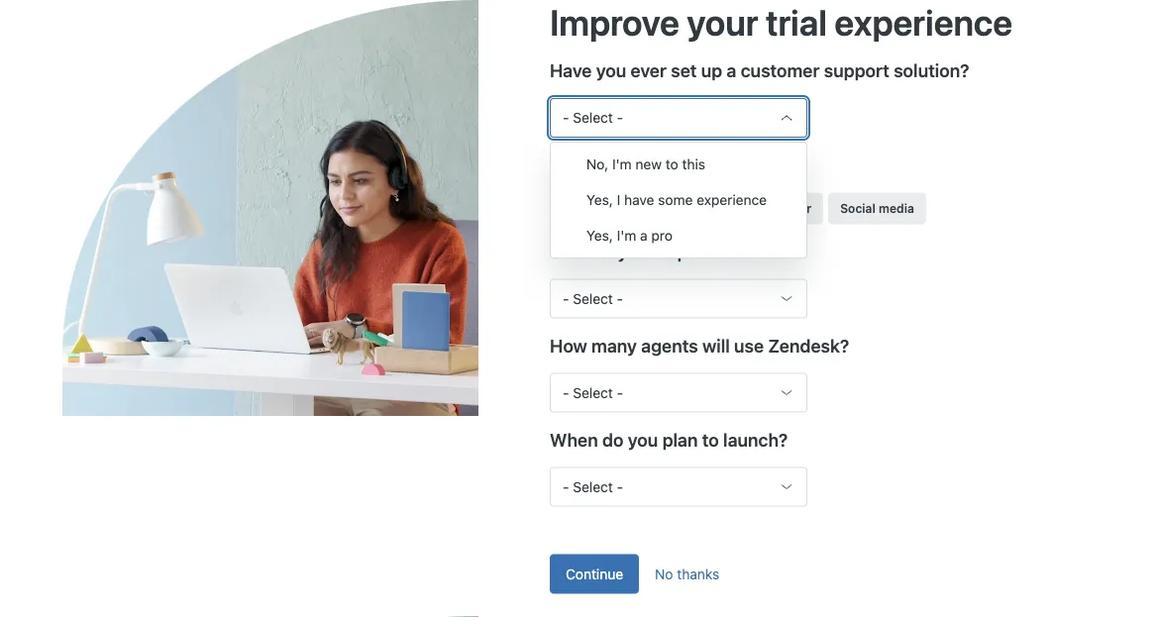 Task type: describe. For each thing, give the bounding box(es) containing it.
social media button
[[829, 192, 926, 224]]

0 vertical spatial you
[[596, 60, 627, 81]]

select for 3rd - select - popup button from the bottom of the page
[[573, 290, 613, 307]]

thanks
[[677, 566, 720, 582]]

no thanks
[[655, 566, 720, 582]]

- down who do you help?
[[617, 290, 623, 307]]

reach
[[678, 154, 725, 176]]

social media
[[841, 201, 915, 215]]

select for fourth - select - popup button from the top of the page
[[573, 479, 613, 495]]

a inside option
[[640, 227, 648, 244]]

agents
[[641, 335, 698, 356]]

yes, i'm a pro option
[[551, 218, 807, 254]]

yes, for yes, i'm a pro
[[587, 227, 613, 244]]

social
[[841, 201, 876, 215]]

how for how many agents will use zendesk?
[[550, 335, 587, 356]]

email button
[[672, 192, 727, 224]]

new
[[636, 156, 662, 172]]

- down when
[[563, 479, 569, 495]]

1 vertical spatial to
[[702, 429, 719, 450]]

up
[[701, 60, 723, 81]]

chat
[[562, 201, 589, 215]]

select for fourth - select - popup button from the bottom of the page
[[573, 110, 613, 126]]

who
[[550, 241, 588, 262]]

email
[[684, 201, 715, 215]]

this
[[682, 156, 706, 172]]

continue
[[566, 566, 623, 582]]

conversations
[[806, 17, 886, 31]]

phone button
[[606, 192, 667, 224]]

- down when do you plan to launch?
[[617, 479, 623, 495]]

ever
[[631, 60, 667, 81]]

1 - select - button from the top
[[550, 98, 808, 138]]

customer
[[741, 60, 820, 81]]

trial
[[766, 0, 827, 43]]

- select - for fourth - select - popup button from the bottom of the page
[[563, 110, 623, 126]]

yes, i have some experience option
[[551, 182, 807, 218]]

i'm for no,
[[612, 156, 632, 172]]

- up no, i'm new to this
[[617, 110, 623, 126]]

have
[[550, 60, 592, 81]]

will
[[703, 335, 730, 356]]

when
[[550, 429, 598, 450]]

i
[[617, 192, 621, 208]]

- select - for 3rd - select - popup button from the bottom of the page
[[563, 290, 623, 307]]

help
[[744, 201, 771, 215]]

use
[[734, 335, 764, 356]]

some
[[658, 192, 693, 208]]

- down who at top
[[563, 290, 569, 307]]

who do you help?
[[550, 241, 698, 262]]

help center
[[744, 201, 812, 215]]

conversations button
[[785, 8, 932, 40]]

yes, i'm a pro
[[587, 227, 673, 244]]

no, i'm new to this option
[[551, 147, 807, 182]]



Task type: locate. For each thing, give the bounding box(es) containing it.
a
[[727, 60, 737, 81], [640, 227, 648, 244]]

yes, for yes, i have some experience
[[587, 192, 613, 208]]

1 vertical spatial experience
[[697, 192, 767, 208]]

you left the pro
[[618, 241, 648, 262]]

0 vertical spatial do
[[592, 154, 613, 176]]

when do you plan to launch?
[[550, 429, 788, 450]]

- select - down when
[[563, 479, 623, 495]]

do
[[592, 154, 613, 176], [592, 241, 614, 262], [602, 429, 624, 450]]

how for how do people reach you?
[[550, 154, 587, 176]]

yes, i have some experience
[[587, 192, 767, 208]]

do right who at top
[[592, 241, 614, 262]]

4 - select - button from the top
[[550, 467, 808, 507]]

no, i'm new to this
[[587, 156, 706, 172]]

improve your trial experience
[[550, 0, 1013, 43]]

yes, inside option
[[587, 192, 613, 208]]

launch?
[[723, 429, 788, 450]]

phone
[[618, 201, 655, 215]]

you left plan
[[628, 429, 658, 450]]

how
[[550, 154, 587, 176], [550, 335, 587, 356]]

select up "many"
[[573, 290, 613, 307]]

- select - button up no, i'm new to this option
[[550, 98, 808, 138]]

0 vertical spatial i'm
[[612, 156, 632, 172]]

support
[[824, 60, 890, 81]]

yes, down chat
[[587, 227, 613, 244]]

select for second - select - popup button from the bottom
[[573, 384, 613, 401]]

you
[[596, 60, 627, 81], [618, 241, 648, 262], [628, 429, 658, 450]]

continue button
[[550, 555, 639, 594]]

1 horizontal spatial a
[[727, 60, 737, 81]]

1 horizontal spatial experience
[[835, 0, 1013, 43]]

do right when
[[602, 429, 624, 450]]

- up when
[[563, 384, 569, 401]]

list box
[[550, 142, 808, 259]]

media
[[879, 201, 915, 215]]

1 vertical spatial yes,
[[587, 227, 613, 244]]

customer service agent wearing a headset and sitting at a desk as balloons float through the air in celebration. image
[[62, 0, 550, 416]]

2 yes, from the top
[[587, 227, 613, 244]]

- select - for fourth - select - popup button from the top of the page
[[563, 479, 623, 495]]

many
[[592, 335, 637, 356]]

0 horizontal spatial a
[[640, 227, 648, 244]]

4 - select - from the top
[[563, 479, 623, 495]]

pro
[[652, 227, 673, 244]]

- select - button
[[550, 98, 808, 138], [550, 279, 808, 318], [550, 373, 808, 413], [550, 467, 808, 507]]

2 - select - button from the top
[[550, 279, 808, 318]]

i'm for yes,
[[617, 227, 637, 244]]

4 select from the top
[[573, 479, 613, 495]]

- select - up "many"
[[563, 290, 623, 307]]

a right up
[[727, 60, 737, 81]]

chat button
[[550, 192, 601, 224]]

select down when
[[573, 479, 613, 495]]

- down have
[[563, 110, 569, 126]]

how up chat
[[550, 154, 587, 176]]

no thanks button
[[639, 555, 736, 594]]

a left the pro
[[640, 227, 648, 244]]

i'm right no,
[[612, 156, 632, 172]]

list box containing no, i'm new to this
[[550, 142, 808, 259]]

to
[[666, 156, 679, 172], [702, 429, 719, 450]]

experience up solution? at the right top
[[835, 0, 1013, 43]]

select up when
[[573, 384, 613, 401]]

2 vertical spatial you
[[628, 429, 658, 450]]

1 vertical spatial a
[[640, 227, 648, 244]]

experience
[[835, 0, 1013, 43], [697, 192, 767, 208]]

0 vertical spatial how
[[550, 154, 587, 176]]

how do people reach you?
[[550, 154, 769, 176]]

no
[[655, 566, 673, 582]]

3 - select - from the top
[[563, 384, 623, 401]]

i'm down phone
[[617, 227, 637, 244]]

improve
[[550, 0, 680, 43]]

have
[[624, 192, 655, 208]]

do for when
[[602, 429, 624, 450]]

- select - up no,
[[563, 110, 623, 126]]

1 vertical spatial i'm
[[617, 227, 637, 244]]

tabs tab list
[[59, 0, 728, 49]]

to inside option
[[666, 156, 679, 172]]

3 select from the top
[[573, 384, 613, 401]]

you left ever
[[596, 60, 627, 81]]

do for how
[[592, 154, 613, 176]]

i'm
[[612, 156, 632, 172], [617, 227, 637, 244]]

experience down you?
[[697, 192, 767, 208]]

select up no,
[[573, 110, 613, 126]]

- select -
[[563, 110, 623, 126], [563, 290, 623, 307], [563, 384, 623, 401], [563, 479, 623, 495]]

people
[[617, 154, 674, 176]]

-
[[563, 110, 569, 126], [617, 110, 623, 126], [563, 290, 569, 307], [617, 290, 623, 307], [563, 384, 569, 401], [617, 384, 623, 401], [563, 479, 569, 495], [617, 479, 623, 495]]

do left people
[[592, 154, 613, 176]]

zendesk?
[[768, 335, 849, 356]]

2 vertical spatial do
[[602, 429, 624, 450]]

- select - button down help?
[[550, 279, 808, 318]]

help?
[[652, 241, 698, 262]]

main element
[[0, 0, 59, 617]]

1 horizontal spatial to
[[702, 429, 719, 450]]

set
[[671, 60, 697, 81]]

3 - select - button from the top
[[550, 373, 808, 413]]

to right plan
[[702, 429, 719, 450]]

- select - button up plan
[[550, 373, 808, 413]]

plan
[[663, 429, 698, 450]]

to left this
[[666, 156, 679, 172]]

you?
[[729, 154, 769, 176]]

1 vertical spatial how
[[550, 335, 587, 356]]

0 vertical spatial a
[[727, 60, 737, 81]]

solution?
[[894, 60, 970, 81]]

1 select from the top
[[573, 110, 613, 126]]

yes, left 'i'
[[587, 192, 613, 208]]

2 select from the top
[[573, 290, 613, 307]]

yes,
[[587, 192, 613, 208], [587, 227, 613, 244]]

- select - for second - select - popup button from the bottom
[[563, 384, 623, 401]]

select
[[573, 110, 613, 126], [573, 290, 613, 307], [573, 384, 613, 401], [573, 479, 613, 495]]

1 vertical spatial do
[[592, 241, 614, 262]]

yes, inside option
[[587, 227, 613, 244]]

1 - select - from the top
[[563, 110, 623, 126]]

you for when
[[628, 429, 658, 450]]

1 how from the top
[[550, 154, 587, 176]]

- select - up when
[[563, 384, 623, 401]]

do for who
[[592, 241, 614, 262]]

2 how from the top
[[550, 335, 587, 356]]

your
[[687, 0, 759, 43]]

have you ever set up a customer support solution?
[[550, 60, 970, 81]]

help center button
[[732, 192, 824, 224]]

experience inside option
[[697, 192, 767, 208]]

0 vertical spatial yes,
[[587, 192, 613, 208]]

no,
[[587, 156, 609, 172]]

center
[[774, 201, 812, 215]]

1 yes, from the top
[[587, 192, 613, 208]]

0 vertical spatial experience
[[835, 0, 1013, 43]]

- select - button down plan
[[550, 467, 808, 507]]

1 vertical spatial you
[[618, 241, 648, 262]]

0 horizontal spatial experience
[[697, 192, 767, 208]]

2 - select - from the top
[[563, 290, 623, 307]]

how left "many"
[[550, 335, 587, 356]]

you for who
[[618, 241, 648, 262]]

0 vertical spatial to
[[666, 156, 679, 172]]

- down "many"
[[617, 384, 623, 401]]

0 horizontal spatial to
[[666, 156, 679, 172]]

how many agents will use zendesk?
[[550, 335, 849, 356]]



Task type: vqa. For each thing, say whether or not it's contained in the screenshot.
topmost do
yes



